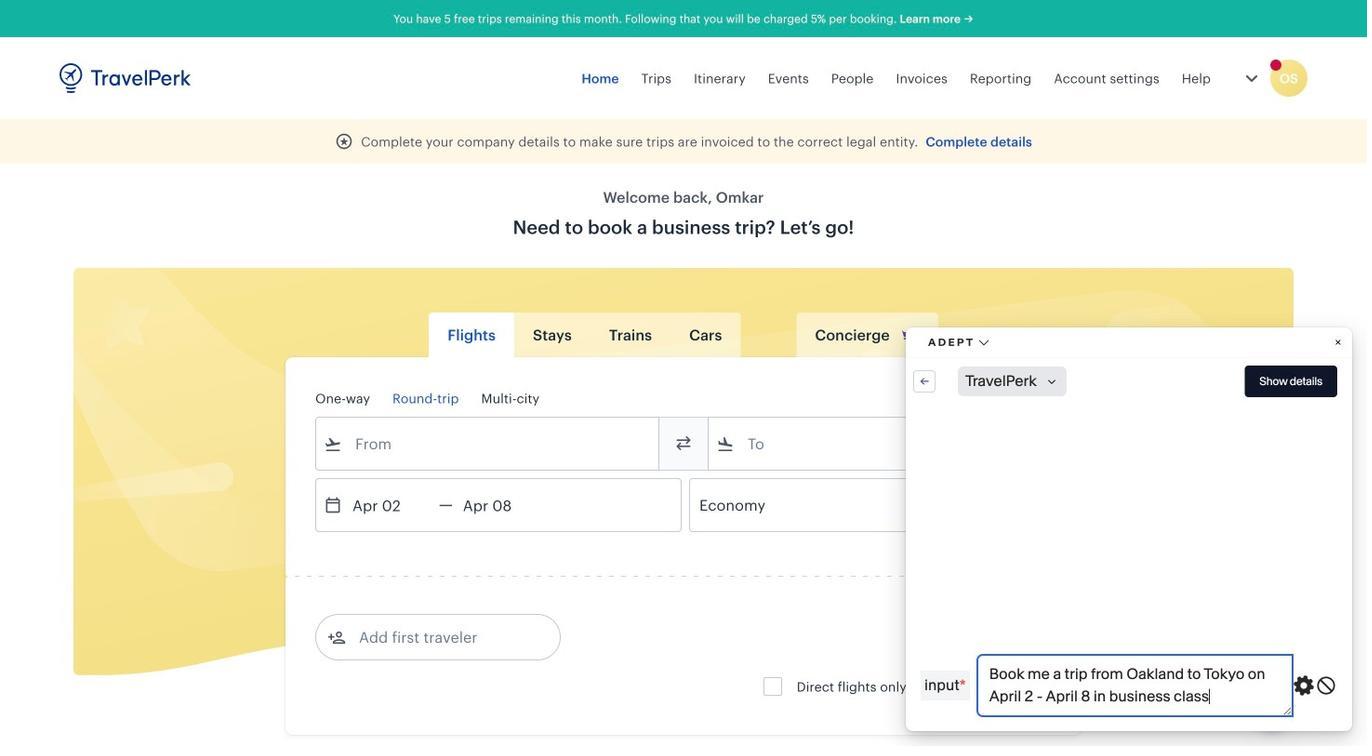 Task type: describe. For each thing, give the bounding box(es) containing it.
From search field
[[342, 429, 634, 459]]

Add first traveler search field
[[346, 622, 540, 652]]

To search field
[[735, 429, 1027, 459]]

Return text field
[[453, 479, 550, 531]]



Task type: locate. For each thing, give the bounding box(es) containing it.
Depart text field
[[342, 479, 439, 531]]



